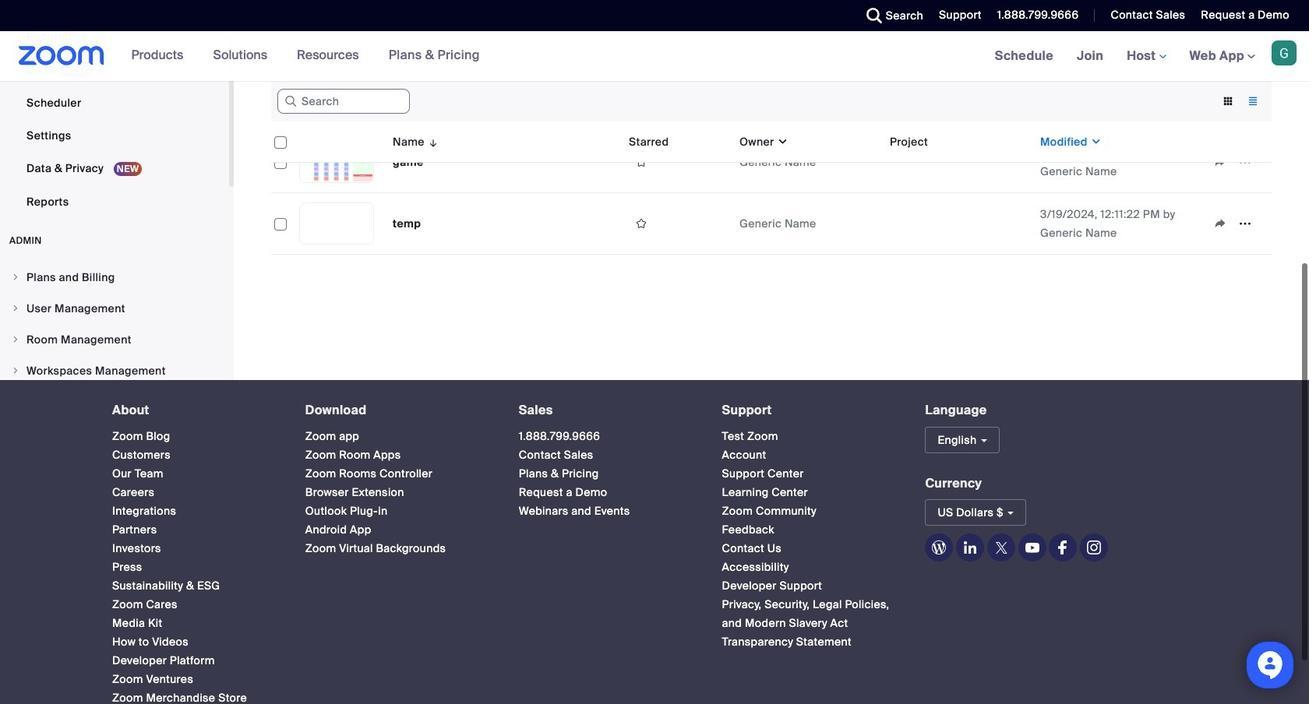 Task type: describe. For each thing, give the bounding box(es) containing it.
game element for second thumbnail of game from the bottom
[[393, 94, 424, 108]]

share image
[[1209, 155, 1233, 169]]

grid mode, not selected image
[[1216, 94, 1241, 108]]

zoom logo image
[[19, 46, 104, 65]]

arrow down image
[[425, 133, 439, 151]]

2 right image from the top
[[11, 366, 20, 376]]

down image
[[775, 134, 789, 150]]

thumbnail of temp image
[[300, 204, 373, 244]]

temp element
[[393, 217, 421, 231]]

profile picture image
[[1272, 41, 1297, 65]]

2 heading from the left
[[305, 404, 491, 418]]

1 right image from the top
[[11, 335, 20, 345]]

1 menu item from the top
[[0, 263, 229, 292]]

3 menu item from the top
[[0, 325, 229, 355]]

2 menu item from the top
[[0, 294, 229, 324]]

product information navigation
[[120, 31, 492, 81]]

down image
[[1088, 134, 1103, 150]]

1 thumbnail of game image from the top
[[300, 80, 373, 121]]

3 heading from the left
[[519, 404, 694, 418]]

1 heading from the left
[[112, 404, 277, 418]]



Task type: locate. For each thing, give the bounding box(es) containing it.
heading
[[112, 404, 277, 418], [305, 404, 491, 418], [519, 404, 694, 418], [722, 404, 898, 418]]

click to star the whiteboard game image
[[629, 155, 654, 169]]

1 vertical spatial right image
[[11, 366, 20, 376]]

0 vertical spatial right image
[[11, 335, 20, 345]]

1 vertical spatial thumbnail of game image
[[300, 142, 373, 182]]

4 heading from the left
[[722, 404, 898, 418]]

right image
[[11, 273, 20, 282], [11, 304, 20, 313]]

2 thumbnail of game image from the top
[[300, 142, 373, 182]]

application
[[271, 29, 1272, 255], [1209, 150, 1266, 174], [629, 212, 727, 235], [1209, 212, 1266, 235]]

1 game element from the top
[[393, 94, 424, 108]]

game element
[[393, 94, 424, 108], [393, 155, 424, 169]]

list mode, selected image
[[1241, 94, 1266, 108]]

right image
[[11, 335, 20, 345], [11, 366, 20, 376]]

2 right image from the top
[[11, 304, 20, 313]]

banner
[[0, 31, 1310, 82]]

meetings navigation
[[984, 31, 1310, 82]]

0 vertical spatial thumbnail of game image
[[300, 80, 373, 121]]

0 vertical spatial game element
[[393, 94, 424, 108]]

1 right image from the top
[[11, 273, 20, 282]]

admin menu menu
[[0, 263, 229, 481]]

share image
[[1209, 217, 1233, 231]]

2 game element from the top
[[393, 155, 424, 169]]

Search text field
[[278, 89, 410, 114]]

more options for temp image
[[1233, 217, 1258, 231]]

game element for first thumbnail of game from the bottom
[[393, 155, 424, 169]]

0 vertical spatial right image
[[11, 273, 20, 282]]

personal menu menu
[[0, 0, 229, 219]]

1 vertical spatial right image
[[11, 304, 20, 313]]

cell
[[623, 70, 734, 132], [734, 70, 884, 132], [884, 70, 1035, 132], [884, 159, 1035, 165], [884, 193, 1035, 255]]

1 vertical spatial game element
[[393, 155, 424, 169]]

more options for game image
[[1233, 155, 1258, 169]]

menu item
[[0, 263, 229, 292], [0, 294, 229, 324], [0, 325, 229, 355], [0, 356, 229, 386]]

thumbnail of game image
[[300, 80, 373, 121], [300, 142, 373, 182]]

4 menu item from the top
[[0, 356, 229, 386]]



Task type: vqa. For each thing, say whether or not it's contained in the screenshot.
Number
no



